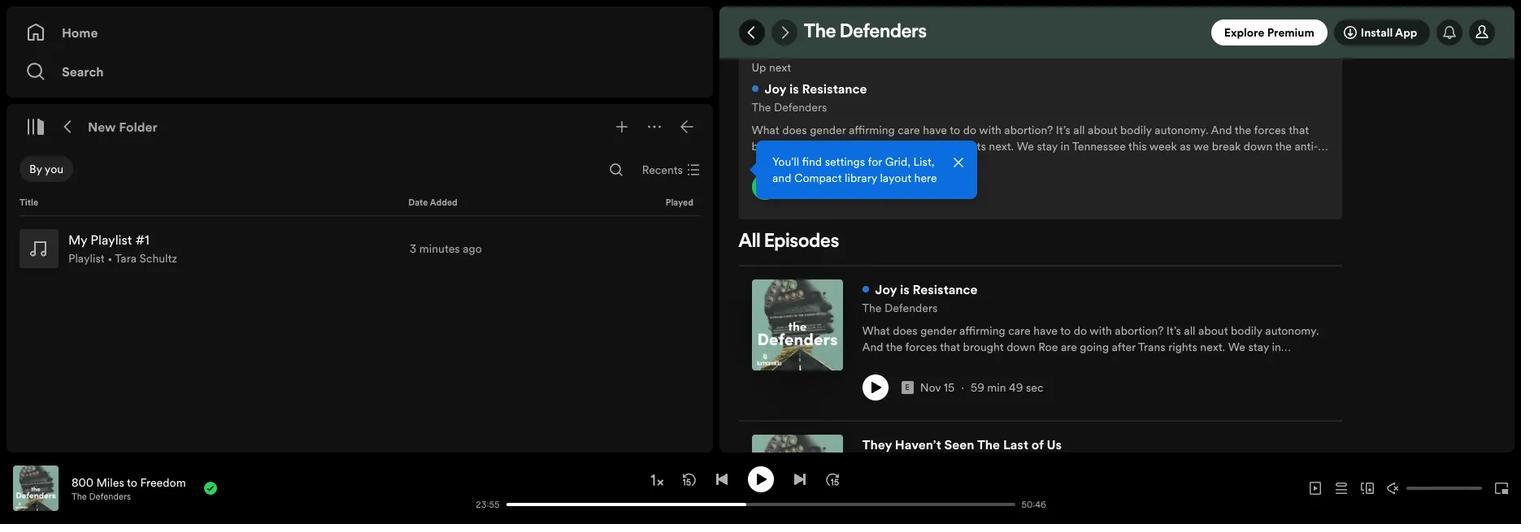 Task type: describe. For each thing, give the bounding box(es) containing it.
min for new episode icon in the left of the page
[[877, 179, 896, 195]]

49 for joy is resistance link associated with explicit element related to new episode icon in the left of the page
[[898, 179, 913, 195]]

playlist
[[68, 250, 105, 267]]

nov 15 for new episode image
[[920, 380, 955, 396]]

up
[[752, 59, 766, 76]]

by
[[29, 161, 42, 177]]

joy is resistance image
[[752, 280, 843, 371]]

player controls element
[[237, 466, 1054, 511]]

haven't
[[895, 436, 941, 454]]

what's new image
[[1443, 26, 1456, 39]]

home
[[62, 24, 98, 41]]

resistance for new episode image
[[913, 280, 978, 298]]

skip back 15 seconds image
[[683, 473, 696, 486]]

go forward image
[[778, 26, 791, 39]]

the defenders link for new episode icon in the left of the page
[[752, 98, 827, 115]]

joy for new episode image
[[875, 280, 897, 298]]

society link
[[739, 1, 797, 33]]

for
[[868, 154, 882, 170]]

is for new episode icon in the left of the page the defenders link
[[789, 80, 799, 98]]

joy for new episode icon in the left of the page
[[765, 80, 786, 98]]

skip forward 15 seconds image
[[826, 473, 839, 486]]

joy is resistance link for explicit element related to new episode image
[[862, 280, 978, 299]]

nov for new episode image
[[920, 380, 941, 396]]

last
[[1003, 436, 1028, 454]]

played
[[666, 197, 694, 209]]

change speed image
[[648, 472, 665, 489]]

main element
[[7, 7, 977, 453]]

episodes
[[764, 233, 839, 252]]

joy is resistance for new episode image
[[875, 280, 978, 298]]

the defenders link for new episode image
[[862, 299, 938, 316]]

here
[[914, 170, 937, 186]]

miles
[[96, 474, 124, 491]]

59 min 49 sec for joy is resistance link associated with explicit element related to new episode icon in the left of the page
[[860, 179, 933, 195]]

Recents, List view field
[[629, 157, 710, 183]]

By you checkbox
[[20, 156, 73, 182]]

society
[[748, 6, 787, 22]]

0 horizontal spatial the defenders link
[[72, 491, 131, 503]]

by you
[[29, 161, 64, 177]]

go back image
[[745, 26, 758, 39]]

joy is resistance for new episode icon in the left of the page
[[765, 80, 867, 98]]

800 miles to freedom the defenders
[[72, 474, 186, 503]]

you'll find settings for grid, list, and compact library layout here
[[772, 154, 937, 186]]

you
[[45, 161, 64, 177]]

date
[[408, 197, 428, 209]]

defenders inside top bar and user menu 'element'
[[840, 23, 927, 42]]

settings
[[825, 154, 865, 170]]

home link
[[26, 16, 694, 49]]

•
[[107, 250, 112, 267]]

the defenders for new episode icon in the left of the page
[[752, 99, 827, 115]]

explore premium
[[1224, 24, 1315, 41]]

the inside top bar and user menu 'element'
[[804, 23, 836, 42]]

playlist • tara schultz
[[68, 250, 177, 267]]

and
[[772, 170, 791, 186]]

nov for new episode icon in the left of the page
[[810, 179, 830, 195]]

seen
[[944, 436, 974, 454]]

they haven't seen the last of us link
[[862, 435, 1062, 454]]

folder
[[119, 118, 158, 136]]

explicit element for new episode icon in the left of the page
[[791, 180, 803, 194]]

joy is resistance link for explicit element related to new episode icon in the left of the page
[[752, 79, 867, 98]]

title
[[20, 197, 38, 209]]

play image
[[754, 473, 767, 486]]

new
[[88, 118, 116, 136]]

premium
[[1267, 24, 1315, 41]]

they
[[862, 436, 892, 454]]

to
[[127, 474, 137, 491]]

volume off image
[[1387, 482, 1400, 495]]

you'll find settings for grid, list, and compact library layout here dialog
[[756, 141, 977, 199]]

schultz
[[139, 250, 177, 267]]

new folder button
[[85, 114, 161, 140]]

us
[[1047, 436, 1062, 454]]



Task type: vqa. For each thing, say whether or not it's contained in the screenshot.
Disable repeat checkbox
no



Task type: locate. For each thing, give the bounding box(es) containing it.
now playing view image
[[38, 473, 51, 486]]

1 horizontal spatial the defenders link
[[752, 98, 827, 115]]

1 vertical spatial nov 15
[[920, 380, 955, 396]]

nov 15 for new episode icon in the left of the page
[[810, 179, 844, 195]]

1 horizontal spatial resistance
[[913, 280, 978, 298]]

0 vertical spatial joy
[[765, 80, 786, 98]]

1 horizontal spatial nov
[[920, 380, 941, 396]]

0 vertical spatial the defenders
[[804, 23, 927, 42]]

new folder
[[88, 118, 158, 136]]

49
[[898, 179, 913, 195], [1009, 380, 1023, 396]]

15 left library
[[833, 179, 844, 195]]

the defenders down new episode icon in the left of the page
[[752, 99, 827, 115]]

joy is resistance
[[765, 80, 867, 98], [875, 280, 978, 298]]

the left last
[[977, 436, 1000, 454]]

59 for explicit element related to new episode icon in the left of the page
[[860, 179, 874, 195]]

the defenders link
[[752, 98, 827, 115], [862, 299, 938, 316], [72, 491, 131, 503]]

they haven't seen the last of us image
[[752, 435, 843, 524]]

0 horizontal spatial 15
[[833, 179, 844, 195]]

the inside 800 miles to freedom the defenders
[[72, 491, 87, 503]]

0 vertical spatial joy is resistance
[[765, 80, 867, 98]]

nov 15 down find
[[810, 179, 844, 195]]

0 horizontal spatial 59
[[860, 179, 874, 195]]

they haven't seen the last of us
[[862, 436, 1062, 454]]

next
[[769, 59, 791, 76]]

min for new episode image
[[987, 380, 1006, 396]]

is for new episode image's the defenders link
[[900, 280, 910, 298]]

nov 15 up haven't
[[920, 380, 955, 396]]

the down new episode icon in the left of the page
[[752, 99, 771, 115]]

0 vertical spatial 49
[[898, 179, 913, 195]]

0 horizontal spatial joy
[[765, 80, 786, 98]]

1 vertical spatial min
[[987, 380, 1006, 396]]

e up haven't
[[905, 383, 910, 393]]

the left miles
[[72, 491, 87, 503]]

59 up "they haven't seen the last of us" link
[[971, 380, 984, 396]]

1 vertical spatial the defenders
[[752, 99, 827, 115]]

0 vertical spatial nov 15
[[810, 179, 844, 195]]

resistance
[[802, 80, 867, 98], [913, 280, 978, 298]]

group inside main element
[[13, 223, 707, 275]]

explore
[[1224, 24, 1265, 41]]

the defenders down new episode image
[[862, 300, 938, 316]]

search in your library image
[[610, 163, 623, 176]]

0 horizontal spatial e
[[795, 182, 799, 192]]

2 vertical spatial the defenders link
[[72, 491, 131, 503]]

the defenders
[[804, 23, 927, 42], [752, 99, 827, 115], [862, 300, 938, 316]]

you'll
[[772, 154, 799, 170]]

0 vertical spatial e
[[795, 182, 799, 192]]

1 horizontal spatial nov 15
[[920, 380, 955, 396]]

explicit element up haven't
[[901, 381, 914, 394]]

0 vertical spatial nov
[[810, 179, 830, 195]]

sec for new episode image
[[1026, 380, 1044, 396]]

install app
[[1361, 24, 1417, 41]]

0 horizontal spatial 49
[[898, 179, 913, 195]]

added
[[430, 197, 458, 209]]

list,
[[913, 154, 935, 170]]

explore premium button
[[1211, 20, 1328, 46]]

0 vertical spatial joy is resistance link
[[752, 79, 867, 98]]

min down for
[[877, 179, 896, 195]]

joy is resistance down next
[[765, 80, 867, 98]]

0 horizontal spatial sec
[[915, 179, 933, 195]]

15 for new episode image
[[944, 380, 955, 396]]

the right go forward image
[[804, 23, 836, 42]]

1 vertical spatial 59
[[971, 380, 984, 396]]

e right and
[[795, 182, 799, 192]]

is right new episode image
[[900, 280, 910, 298]]

now playing: 800 miles to freedom by the defenders footer
[[13, 466, 459, 511]]

1 horizontal spatial 59
[[971, 380, 984, 396]]

0 vertical spatial sec
[[915, 179, 933, 195]]

find
[[802, 154, 822, 170]]

the defenders for new episode image
[[862, 300, 938, 316]]

59 down for
[[860, 179, 874, 195]]

1 horizontal spatial min
[[987, 380, 1006, 396]]

59
[[860, 179, 874, 195], [971, 380, 984, 396]]

1 vertical spatial joy
[[875, 280, 897, 298]]

joy is resistance right new episode image
[[875, 280, 978, 298]]

1 horizontal spatial explicit element
[[901, 381, 914, 394]]

59 min 49 sec up last
[[971, 380, 1044, 396]]

explicit element for new episode image
[[901, 381, 914, 394]]

tara
[[115, 250, 137, 267]]

0 vertical spatial 59 min 49 sec
[[860, 179, 933, 195]]

joy right new episode image
[[875, 280, 897, 298]]

0 horizontal spatial resistance
[[802, 80, 867, 98]]

joy right new episode icon in the left of the page
[[765, 80, 786, 98]]

up next
[[752, 59, 791, 76]]

nov up haven't
[[920, 380, 941, 396]]

1 vertical spatial joy is resistance link
[[862, 280, 978, 299]]

library
[[845, 170, 877, 186]]

1 vertical spatial 59 min 49 sec
[[971, 380, 1044, 396]]

0 vertical spatial 15
[[833, 179, 844, 195]]

59 for explicit element related to new episode image
[[971, 380, 984, 396]]

install
[[1361, 24, 1393, 41]]

joy
[[765, 80, 786, 98], [875, 280, 897, 298]]

explicit element
[[791, 180, 803, 194], [901, 381, 914, 394]]

e
[[795, 182, 799, 192], [905, 383, 910, 393]]

compact
[[794, 170, 842, 186]]

explicit element down you'll
[[791, 180, 803, 194]]

defenders inside 800 miles to freedom the defenders
[[89, 491, 131, 503]]

0 vertical spatial is
[[789, 80, 799, 98]]

15 for new episode icon in the left of the page
[[833, 179, 844, 195]]

next image
[[793, 473, 806, 486]]

59 min 49 sec
[[860, 179, 933, 195], [971, 380, 1044, 396]]

59 min 49 sec down grid,
[[860, 179, 933, 195]]

1 horizontal spatial 49
[[1009, 380, 1023, 396]]

previous image
[[715, 473, 728, 486]]

1 vertical spatial is
[[900, 280, 910, 298]]

0 vertical spatial min
[[877, 179, 896, 195]]

recents
[[642, 162, 683, 178]]

2 horizontal spatial the defenders link
[[862, 299, 938, 316]]

of
[[1032, 436, 1044, 454]]

sec down list,
[[915, 179, 933, 195]]

the inside "they haven't seen the last of us" link
[[977, 436, 1000, 454]]

resistance for new episode icon in the left of the page
[[802, 80, 867, 98]]

1 vertical spatial sec
[[1026, 380, 1044, 396]]

e for new episode image
[[905, 383, 910, 393]]

new episode image
[[862, 286, 869, 293]]

0 horizontal spatial explicit element
[[791, 180, 803, 194]]

49 up last
[[1009, 380, 1023, 396]]

49 left here on the right top of the page
[[898, 179, 913, 195]]

grid,
[[885, 154, 911, 170]]

top bar and user menu element
[[720, 7, 1515, 59]]

1 vertical spatial the defenders link
[[862, 299, 938, 316]]

1 vertical spatial e
[[905, 383, 910, 393]]

the defenders right go forward image
[[804, 23, 927, 42]]

the down new episode image
[[862, 300, 882, 316]]

sec up "of"
[[1026, 380, 1044, 396]]

resistance up settings
[[802, 80, 867, 98]]

1 horizontal spatial is
[[900, 280, 910, 298]]

0 horizontal spatial 59 min 49 sec
[[860, 179, 933, 195]]

sec for new episode icon in the left of the page
[[915, 179, 933, 195]]

15 up seen
[[944, 380, 955, 396]]

freedom
[[140, 474, 186, 491]]

1 vertical spatial joy is resistance
[[875, 280, 978, 298]]

0 horizontal spatial is
[[789, 80, 799, 98]]

0 vertical spatial 59
[[860, 179, 874, 195]]

nov 15
[[810, 179, 844, 195], [920, 380, 955, 396]]

layout
[[880, 170, 911, 186]]

the
[[804, 23, 836, 42], [752, 99, 771, 115], [862, 300, 882, 316], [977, 436, 1000, 454], [72, 491, 87, 503]]

800
[[72, 474, 93, 491]]

nov down find
[[810, 179, 830, 195]]

1 horizontal spatial 59 min 49 sec
[[971, 380, 1044, 396]]

connect to a device image
[[1361, 482, 1374, 495]]

0 horizontal spatial joy is resistance
[[765, 80, 867, 98]]

0 horizontal spatial min
[[877, 179, 896, 195]]

group containing playlist
[[13, 223, 707, 275]]

None search field
[[603, 157, 629, 183]]

0 vertical spatial the defenders link
[[752, 98, 827, 115]]

1 vertical spatial nov
[[920, 380, 941, 396]]

is down next
[[789, 80, 799, 98]]

search
[[62, 63, 104, 80]]

1 vertical spatial 49
[[1009, 380, 1023, 396]]

0 horizontal spatial nov
[[810, 179, 830, 195]]

0 vertical spatial resistance
[[802, 80, 867, 98]]

is
[[789, 80, 799, 98], [900, 280, 910, 298]]

nov
[[810, 179, 830, 195], [920, 380, 941, 396]]

1 vertical spatial resistance
[[913, 280, 978, 298]]

49 for joy is resistance link associated with explicit element related to new episode image
[[1009, 380, 1023, 396]]

all
[[739, 233, 761, 252]]

none search field inside main element
[[603, 157, 629, 183]]

1 horizontal spatial joy is resistance
[[875, 280, 978, 298]]

1 horizontal spatial e
[[905, 383, 910, 393]]

all episodes
[[739, 233, 839, 252]]

date added
[[408, 197, 458, 209]]

group
[[13, 223, 707, 275]]

the defenders inside top bar and user menu 'element'
[[804, 23, 927, 42]]

e for new episode icon in the left of the page
[[795, 182, 799, 192]]

Society checkbox
[[739, 1, 797, 27]]

defenders
[[840, 23, 927, 42], [774, 99, 827, 115], [885, 300, 938, 316], [89, 491, 131, 503]]

new episode image
[[752, 85, 758, 92]]

0 vertical spatial explicit element
[[791, 180, 803, 194]]

search link
[[26, 55, 694, 88]]

0 horizontal spatial nov 15
[[810, 179, 844, 195]]

resistance right new episode image
[[913, 280, 978, 298]]

23:55
[[476, 499, 500, 511]]

min
[[877, 179, 896, 195], [987, 380, 1006, 396]]

59 min 49 sec for joy is resistance link associated with explicit element related to new episode image
[[971, 380, 1044, 396]]

min up last
[[987, 380, 1006, 396]]

800 miles to freedom link
[[72, 474, 186, 491]]

2 vertical spatial the defenders
[[862, 300, 938, 316]]

1 horizontal spatial sec
[[1026, 380, 1044, 396]]

1 horizontal spatial 15
[[944, 380, 955, 396]]

joy is resistance link
[[752, 79, 867, 98], [862, 280, 978, 299]]

50:46
[[1022, 499, 1046, 511]]

1 vertical spatial explicit element
[[901, 381, 914, 394]]

1 horizontal spatial joy
[[875, 280, 897, 298]]

1 vertical spatial 15
[[944, 380, 955, 396]]

app
[[1395, 24, 1417, 41]]

sec
[[915, 179, 933, 195], [1026, 380, 1044, 396]]

install app link
[[1334, 20, 1430, 46]]

15
[[833, 179, 844, 195], [944, 380, 955, 396]]



